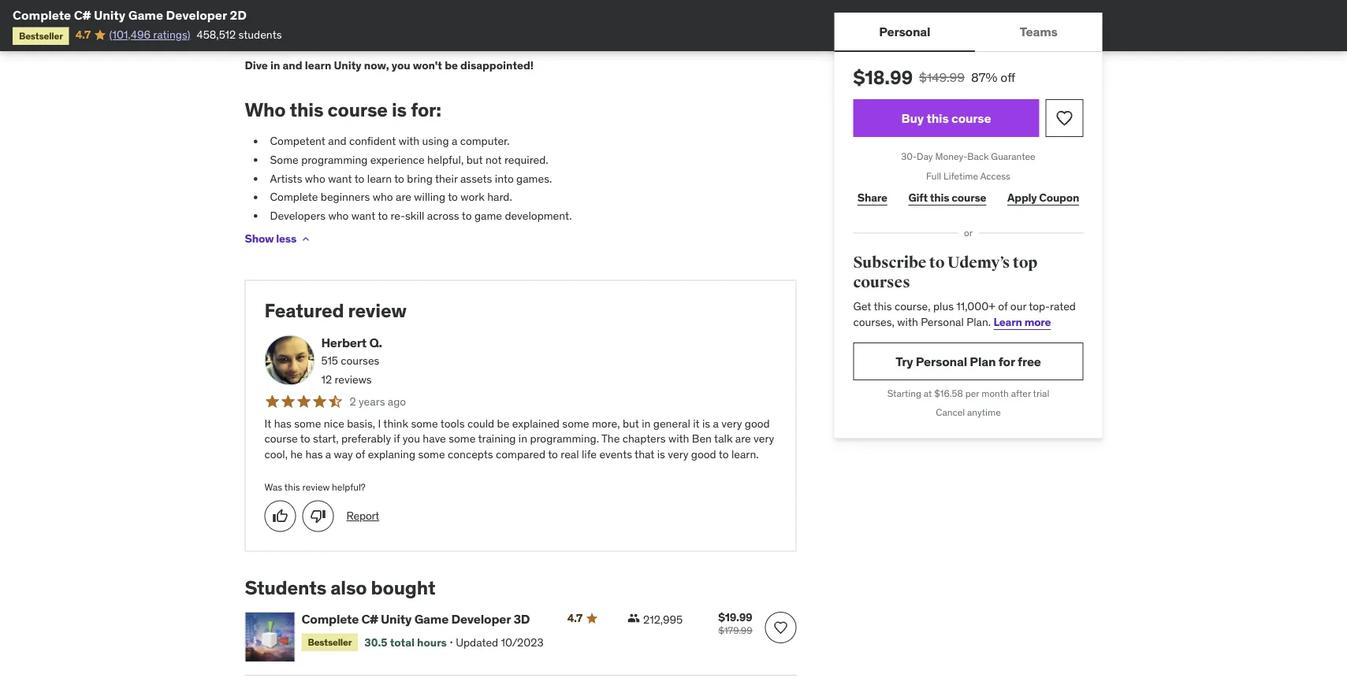 Task type: describe. For each thing, give the bounding box(es) containing it.
q.
[[369, 335, 382, 351]]

helpful?
[[332, 482, 366, 494]]

bring inside competent and confident with using a computer. some programming experience helpful, but not required. artists who want to learn to bring their assets into games. complete beginners who are willing to work hard. developers who want to re-skill across to game development.
[[407, 171, 433, 186]]

chapters
[[623, 432, 666, 446]]

coupon
[[1039, 191, 1079, 205]]

a left complete
[[286, 21, 292, 35]]

you down principles
[[619, 36, 637, 51]]

or
[[964, 227, 973, 239]]

2 vertical spatial personal
[[916, 353, 967, 370]]

learn inside competent and confident with using a computer. some programming experience helpful, but not required. artists who want to learn to bring their assets into games. complete beginners who are willing to work hard. developers who want to re-skill across to game development.
[[367, 171, 392, 186]]

(101,496
[[109, 28, 151, 42]]

developer for 2d
[[166, 7, 227, 23]]

training
[[478, 432, 516, 446]]

more,
[[592, 417, 620, 431]]

featured
[[265, 299, 344, 323]]

artist,
[[245, 36, 273, 51]]

2 horizontal spatial if
[[731, 21, 738, 35]]

2 vertical spatial in
[[519, 432, 528, 446]]

was this review helpful?
[[265, 482, 366, 494]]

1 horizontal spatial we'll
[[392, 21, 414, 35]]

learn.
[[732, 447, 759, 462]]

access
[[981, 170, 1011, 182]]

their
[[435, 171, 458, 186]]

across
[[427, 209, 459, 223]]

1 horizontal spatial you're
[[491, 36, 521, 51]]

explaning
[[368, 447, 416, 462]]

ben
[[692, 432, 712, 446]]

be inside the if you're a complete beginner, we'll teach you all the coding and game design principles you'll need. if you're an artist, we'll teach you to bring your assets to life. if you're a coder, we'll teach you game design principles. dive in and learn unity now, you won't be disappointed!
[[445, 58, 458, 72]]

1 vertical spatial want
[[352, 209, 375, 223]]

mark as unhelpful image
[[310, 509, 326, 525]]

cool,
[[265, 447, 288, 462]]

life
[[582, 447, 597, 462]]

this for buy
[[927, 110, 949, 126]]

a left way
[[326, 447, 331, 462]]

xsmall image
[[628, 613, 640, 625]]

a down the coding
[[524, 36, 530, 51]]

of inside it has some nice basis, i think some tools could be explained some more, but in general it is a very good course to start, preferably if you have some training in programming. the chapters with ben talk are very cool, he has a way of explaning some concepts compared to real life events that is very good to learn.
[[356, 447, 365, 462]]

for
[[999, 353, 1015, 370]]

1 horizontal spatial very
[[722, 417, 742, 431]]

beginner,
[[344, 21, 390, 35]]

not
[[486, 153, 502, 167]]

1 vertical spatial is
[[702, 417, 711, 431]]

3d
[[514, 612, 530, 628]]

0 vertical spatial who
[[305, 171, 325, 186]]

won't
[[413, 58, 442, 72]]

1 vertical spatial review
[[302, 482, 330, 494]]

computer.
[[460, 134, 510, 148]]

to left 'real'
[[548, 447, 558, 462]]

0 vertical spatial and
[[535, 21, 554, 35]]

events
[[600, 447, 632, 462]]

you left all
[[447, 21, 464, 35]]

udemy's
[[948, 253, 1010, 272]]

gift this course link
[[904, 183, 991, 214]]

a inside competent and confident with using a computer. some programming experience helpful, but not required. artists who want to learn to bring their assets into games. complete beginners who are willing to work hard. developers who want to re-skill across to game development.
[[452, 134, 458, 148]]

start,
[[313, 432, 339, 446]]

to down experience
[[394, 171, 404, 186]]

some down the "have"
[[418, 447, 445, 462]]

compared
[[496, 447, 546, 462]]

life.
[[462, 36, 480, 51]]

$19.99
[[718, 611, 753, 625]]

complete for complete c# unity game developer 2d
[[13, 7, 71, 23]]

gift
[[909, 191, 928, 205]]

less
[[276, 232, 296, 246]]

assets inside the if you're a complete beginner, we'll teach you all the coding and game design principles you'll need. if you're an artist, we'll teach you to bring your assets to life. if you're a coder, we'll teach you game design principles. dive in and learn unity now, you won't be disappointed!
[[415, 36, 447, 51]]

now,
[[364, 58, 389, 72]]

updated
[[456, 636, 498, 650]]

report button
[[347, 509, 379, 524]]

be inside it has some nice basis, i think some tools could be explained some more, but in general it is a very good course to start, preferably if you have some training in programming. the chapters with ben talk are very cool, he has a way of explaning some concepts compared to real life events that is very good to learn.
[[497, 417, 510, 431]]

tab list containing personal
[[835, 13, 1103, 52]]

1 horizontal spatial good
[[745, 417, 770, 431]]

more
[[1025, 315, 1051, 329]]

required.
[[505, 153, 548, 167]]

0 horizontal spatial very
[[668, 447, 689, 462]]

game for 2d
[[128, 7, 163, 23]]

212,995
[[643, 613, 683, 627]]

try
[[896, 353, 913, 370]]

starting
[[888, 387, 922, 400]]

re-
[[391, 209, 405, 223]]

courses inside subscribe to udemy's top courses
[[853, 273, 910, 293]]

course for who this course is for:
[[328, 98, 388, 121]]

c# for complete c# unity game developer 2d
[[74, 7, 91, 23]]

458,512 students
[[197, 28, 282, 42]]

0 horizontal spatial is
[[392, 98, 407, 121]]

students also bought
[[245, 577, 436, 600]]

plan.
[[967, 315, 991, 329]]

complete c# unity game developer 3d link
[[302, 612, 548, 628]]

with inside the get this course, plus 11,000+ of our top-rated courses, with personal plan.
[[897, 315, 918, 329]]

full
[[926, 170, 942, 182]]

$179.99
[[719, 625, 753, 638]]

0 horizontal spatial we'll
[[276, 36, 297, 51]]

0 horizontal spatial has
[[274, 417, 292, 431]]

but inside competent and confident with using a computer. some programming experience helpful, but not required. artists who want to learn to bring their assets into games. complete beginners who are willing to work hard. developers who want to re-skill across to game development.
[[466, 153, 483, 167]]

developers
[[270, 209, 326, 223]]

game for 3d
[[414, 612, 449, 628]]

courses inside herbert q. 515 courses 12 reviews
[[341, 354, 380, 368]]

teams
[[1020, 23, 1058, 39]]

could
[[467, 417, 495, 431]]

real
[[561, 447, 579, 462]]

personal inside the get this course, plus 11,000+ of our top-rated courses, with personal plan.
[[921, 315, 964, 329]]

c# for complete c# unity game developer 3d
[[361, 612, 378, 628]]

course inside it has some nice basis, i think some tools could be explained some more, but in general it is a very good course to start, preferably if you have some training in programming. the chapters with ben talk are very cool, he has a way of explaning some concepts compared to real life events that is very good to learn.
[[265, 432, 298, 446]]

458,512
[[197, 28, 236, 42]]

1 vertical spatial good
[[691, 447, 716, 462]]

30.5
[[364, 636, 388, 650]]

$18.99 $149.99 87% off
[[853, 65, 1016, 89]]

2 years ago
[[350, 395, 406, 409]]

if
[[394, 432, 400, 446]]

are inside it has some nice basis, i think some tools could be explained some more, but in general it is a very good course to start, preferably if you have some training in programming. the chapters with ben talk are very cool, he has a way of explaning some concepts compared to real life events that is very good to learn.
[[735, 432, 751, 446]]

to down 'their'
[[448, 190, 458, 204]]

beginners
[[321, 190, 370, 204]]

of inside the get this course, plus 11,000+ of our top-rated courses, with personal plan.
[[998, 300, 1008, 314]]

30-day money-back guarantee full lifetime access
[[901, 150, 1036, 182]]

unity inside the if you're a complete beginner, we'll teach you all the coding and game design principles you'll need. if you're an artist, we'll teach you to bring your assets to life. if you're a coder, we'll teach you game design principles. dive in and learn unity now, you won't be disappointed!
[[334, 58, 362, 72]]

and inside competent and confident with using a computer. some programming experience helpful, but not required. artists who want to learn to bring their assets into games. complete beginners who are willing to work hard. developers who want to re-skill across to game development.
[[328, 134, 347, 148]]

also
[[331, 577, 367, 600]]

$18.99
[[853, 65, 913, 89]]

assets inside competent and confident with using a computer. some programming experience helpful, but not required. artists who want to learn to bring their assets into games. complete beginners who are willing to work hard. developers who want to re-skill across to game development.
[[460, 171, 492, 186]]

are inside competent and confident with using a computer. some programming experience helpful, but not required. artists who want to learn to bring their assets into games. complete beginners who are willing to work hard. developers who want to re-skill across to game development.
[[396, 190, 412, 204]]

learn more link
[[994, 315, 1051, 329]]

xsmall image
[[300, 233, 312, 246]]

0 vertical spatial game
[[556, 21, 584, 35]]

money-
[[935, 150, 968, 162]]

show less button
[[245, 224, 312, 255]]

principles
[[623, 21, 671, 35]]

updated 10/2023
[[456, 636, 544, 650]]

apply
[[1008, 191, 1037, 205]]

to left re-
[[378, 209, 388, 223]]

515
[[321, 354, 338, 368]]

complete for complete c# unity game developer 3d
[[302, 612, 359, 628]]

learn more
[[994, 315, 1051, 329]]

preferably
[[341, 432, 391, 446]]

2 horizontal spatial teach
[[589, 36, 617, 51]]

you down complete
[[330, 36, 348, 51]]

herbert q. 515 courses 12 reviews
[[321, 335, 382, 387]]

0 horizontal spatial you're
[[254, 21, 284, 35]]

some up start,
[[294, 417, 321, 431]]

buy this course
[[902, 110, 991, 126]]

teams button
[[975, 13, 1103, 50]]

with inside competent and confident with using a computer. some programming experience helpful, but not required. artists who want to learn to bring their assets into games. complete beginners who are willing to work hard. developers who want to re-skill across to game development.
[[399, 134, 420, 148]]

to up beginners
[[355, 171, 365, 186]]

top
[[1013, 253, 1038, 272]]

coding
[[499, 21, 533, 35]]

some up programming. on the left of page
[[562, 417, 589, 431]]

if you're a complete beginner, we'll teach you all the coding and game design principles you'll need. if you're an artist, we'll teach you to bring your assets to life. if you're a coder, we'll teach you game design principles. dive in and learn unity now, you won't be disappointed!
[[245, 21, 785, 72]]

per
[[966, 387, 979, 400]]

competent and confident with using a computer. some programming experience helpful, but not required. artists who want to learn to bring their assets into games. complete beginners who are willing to work hard. developers who want to re-skill across to game development.
[[270, 134, 572, 223]]

unity for complete c# unity game developer 2d
[[94, 7, 126, 23]]

development.
[[505, 209, 572, 223]]

2
[[350, 395, 356, 409]]

course for gift this course
[[952, 191, 987, 205]]

1 horizontal spatial review
[[348, 299, 407, 323]]

wishlist image
[[773, 621, 789, 636]]

1 vertical spatial who
[[373, 190, 393, 204]]

10/2023
[[501, 636, 544, 650]]

it
[[265, 417, 271, 431]]

herbert
[[321, 335, 367, 351]]

to down work
[[462, 209, 472, 223]]

dive
[[245, 58, 268, 72]]



Task type: vqa. For each thing, say whether or not it's contained in the screenshot.
WEIRD
no



Task type: locate. For each thing, give the bounding box(es) containing it.
1 horizontal spatial 4.7
[[567, 612, 583, 626]]

has
[[274, 417, 292, 431], [305, 447, 323, 462]]

1 horizontal spatial but
[[623, 417, 639, 431]]

concepts
[[448, 447, 493, 462]]

1 horizontal spatial bring
[[407, 171, 433, 186]]

0 vertical spatial developer
[[166, 7, 227, 23]]

design
[[587, 21, 620, 35], [670, 36, 703, 51]]

1 vertical spatial personal
[[921, 315, 964, 329]]

game up coder,
[[556, 21, 584, 35]]

to down talk
[[719, 447, 729, 462]]

in inside the if you're a complete beginner, we'll teach you all the coding and game design principles you'll need. if you're an artist, we'll teach you to bring your assets to life. if you're a coder, we'll teach you game design principles. dive in and learn unity now, you won't be disappointed!
[[270, 58, 280, 72]]

with down course,
[[897, 315, 918, 329]]

in up compared
[[519, 432, 528, 446]]

0 horizontal spatial if
[[245, 21, 251, 35]]

who this course is for:
[[245, 98, 441, 121]]

herbert quijano acuña image
[[265, 335, 315, 386]]

that
[[635, 447, 655, 462]]

review up mark as unhelpful image
[[302, 482, 330, 494]]

competent
[[270, 134, 326, 148]]

it has some nice basis, i think some tools could be explained some more, but in general it is a very good course to start, preferably if you have some training in programming. the chapters with ben talk are very cool, he has a way of explaning some concepts compared to real life events that is very good to learn.
[[265, 417, 774, 462]]

very up talk
[[722, 417, 742, 431]]

want down beginners
[[352, 209, 375, 223]]

get
[[853, 300, 872, 314]]

0 vertical spatial c#
[[74, 7, 91, 23]]

you inside it has some nice basis, i think some tools could be explained some more, but in general it is a very good course to start, preferably if you have some training in programming. the chapters with ben talk are very cool, he has a way of explaning some concepts compared to real life events that is very good to learn.
[[403, 432, 420, 446]]

good down ben at the bottom of page
[[691, 447, 716, 462]]

has right the he
[[305, 447, 323, 462]]

0 vertical spatial learn
[[305, 58, 331, 72]]

course up cool,
[[265, 432, 298, 446]]

0 horizontal spatial good
[[691, 447, 716, 462]]

but
[[466, 153, 483, 167], [623, 417, 639, 431]]

after
[[1011, 387, 1031, 400]]

and up 'programming'
[[328, 134, 347, 148]]

87%
[[971, 69, 998, 85]]

disappointed!
[[461, 58, 534, 72]]

gift this course
[[909, 191, 987, 205]]

with inside it has some nice basis, i think some tools could be explained some more, but in general it is a very good course to start, preferably if you have some training in programming. the chapters with ben talk are very cool, he has a way of explaning some concepts compared to real life events that is very good to learn.
[[669, 432, 689, 446]]

2 horizontal spatial we'll
[[565, 36, 587, 51]]

1 horizontal spatial game
[[556, 21, 584, 35]]

you down your
[[392, 58, 410, 72]]

1 horizontal spatial bestseller
[[308, 637, 352, 649]]

0 horizontal spatial 4.7
[[75, 28, 91, 42]]

it
[[693, 417, 700, 431]]

0 horizontal spatial of
[[356, 447, 365, 462]]

complete c# unity game developer 2d
[[13, 7, 247, 23]]

teach up won't at the left
[[416, 21, 444, 35]]

1 horizontal spatial and
[[328, 134, 347, 148]]

and up coder,
[[535, 21, 554, 35]]

learn
[[305, 58, 331, 72], [367, 171, 392, 186]]

1 horizontal spatial learn
[[367, 171, 392, 186]]

0 horizontal spatial but
[[466, 153, 483, 167]]

and right dive
[[283, 58, 302, 72]]

teach right coder,
[[589, 36, 617, 51]]

2 horizontal spatial very
[[754, 432, 774, 446]]

good up learn. at the bottom right of the page
[[745, 417, 770, 431]]

hard.
[[487, 190, 512, 204]]

be up training
[[497, 417, 510, 431]]

1 horizontal spatial who
[[328, 209, 349, 223]]

years
[[359, 395, 385, 409]]

1 vertical spatial unity
[[334, 58, 362, 72]]

4.7 left "(101,496"
[[75, 28, 91, 42]]

2 horizontal spatial in
[[642, 417, 651, 431]]

course for buy this course
[[952, 110, 991, 126]]

some up concepts
[[449, 432, 476, 446]]

1 horizontal spatial of
[[998, 300, 1008, 314]]

tab list
[[835, 13, 1103, 52]]

0 vertical spatial very
[[722, 417, 742, 431]]

30-
[[901, 150, 917, 162]]

2 vertical spatial with
[[669, 432, 689, 446]]

developer for 3d
[[451, 612, 511, 628]]

2 horizontal spatial you're
[[740, 21, 770, 35]]

2 horizontal spatial who
[[373, 190, 393, 204]]

0 vertical spatial be
[[445, 58, 458, 72]]

0 horizontal spatial courses
[[341, 354, 380, 368]]

trial
[[1033, 387, 1050, 400]]

1 horizontal spatial teach
[[416, 21, 444, 35]]

nice
[[324, 417, 344, 431]]

1 horizontal spatial if
[[482, 36, 489, 51]]

is left for:
[[392, 98, 407, 121]]

this right buy
[[927, 110, 949, 126]]

0 vertical spatial of
[[998, 300, 1008, 314]]

very down general on the bottom
[[668, 447, 689, 462]]

0 horizontal spatial review
[[302, 482, 330, 494]]

we'll up your
[[392, 21, 414, 35]]

and
[[535, 21, 554, 35], [283, 58, 302, 72], [328, 134, 347, 148]]

subscribe
[[853, 253, 927, 272]]

guarantee
[[991, 150, 1036, 162]]

0 horizontal spatial game
[[128, 7, 163, 23]]

0 vertical spatial want
[[328, 171, 352, 186]]

of down preferably
[[356, 447, 365, 462]]

1 horizontal spatial with
[[669, 432, 689, 446]]

you're down the coding
[[491, 36, 521, 51]]

0 horizontal spatial bestseller
[[19, 29, 63, 42]]

(101,496 ratings)
[[109, 28, 190, 42]]

with down general on the bottom
[[669, 432, 689, 446]]

willing
[[414, 190, 445, 204]]

1 horizontal spatial courses
[[853, 273, 910, 293]]

is right it
[[702, 417, 711, 431]]

starting at $16.58 per month after trial cancel anytime
[[888, 387, 1050, 419]]

teach
[[416, 21, 444, 35], [300, 36, 327, 51], [589, 36, 617, 51]]

students
[[239, 28, 282, 42]]

you're up artist,
[[254, 21, 284, 35]]

at
[[924, 387, 932, 400]]

1 vertical spatial very
[[754, 432, 774, 446]]

2 vertical spatial game
[[475, 209, 502, 223]]

this for was
[[285, 482, 300, 494]]

rated
[[1050, 300, 1076, 314]]

are up learn. at the bottom right of the page
[[735, 432, 751, 446]]

some up the "have"
[[411, 417, 438, 431]]

2 vertical spatial who
[[328, 209, 349, 223]]

0 vertical spatial complete
[[13, 7, 71, 23]]

courses down subscribe
[[853, 273, 910, 293]]

to up the he
[[300, 432, 310, 446]]

1 horizontal spatial in
[[519, 432, 528, 446]]

apply coupon
[[1008, 191, 1079, 205]]

12
[[321, 373, 332, 387]]

off
[[1001, 69, 1016, 85]]

$19.99 $179.99
[[718, 611, 753, 638]]

unity up "(101,496"
[[94, 7, 126, 23]]

show
[[245, 232, 274, 246]]

game up (101,496 ratings)
[[128, 7, 163, 23]]

0 horizontal spatial assets
[[415, 36, 447, 51]]

general
[[653, 417, 691, 431]]

0 vertical spatial bestseller
[[19, 29, 63, 42]]

in right dive
[[270, 58, 280, 72]]

personal inside button
[[879, 23, 931, 39]]

1 vertical spatial with
[[897, 315, 918, 329]]

a right using
[[452, 134, 458, 148]]

1 vertical spatial bestseller
[[308, 637, 352, 649]]

be right won't at the left
[[445, 58, 458, 72]]

1 vertical spatial has
[[305, 447, 323, 462]]

talk
[[714, 432, 733, 446]]

the
[[480, 21, 497, 35]]

learn inside the if you're a complete beginner, we'll teach you all the coding and game design principles you'll need. if you're an artist, we'll teach you to bring your assets to life. if you're a coder, we'll teach you game design principles. dive in and learn unity now, you won't be disappointed!
[[305, 58, 331, 72]]

wishlist image
[[1055, 109, 1074, 128]]

course up confident
[[328, 98, 388, 121]]

lifetime
[[944, 170, 979, 182]]

learn down complete
[[305, 58, 331, 72]]

course down lifetime
[[952, 191, 987, 205]]

1 vertical spatial bring
[[407, 171, 433, 186]]

featured review
[[265, 299, 407, 323]]

0 horizontal spatial teach
[[300, 36, 327, 51]]

1 vertical spatial in
[[642, 417, 651, 431]]

0 horizontal spatial design
[[587, 21, 620, 35]]

to inside subscribe to udemy's top courses
[[929, 253, 945, 272]]

1 vertical spatial 4.7
[[567, 612, 583, 626]]

1 horizontal spatial c#
[[361, 612, 378, 628]]

day
[[917, 150, 933, 162]]

1 horizontal spatial game
[[414, 612, 449, 628]]

1 vertical spatial assets
[[460, 171, 492, 186]]

0 vertical spatial assets
[[415, 36, 447, 51]]

to left life.
[[449, 36, 459, 51]]

bestseller
[[19, 29, 63, 42], [308, 637, 352, 649]]

0 horizontal spatial unity
[[94, 7, 126, 23]]

courses
[[853, 273, 910, 293], [341, 354, 380, 368]]

design left principles
[[587, 21, 620, 35]]

this up competent
[[290, 98, 324, 121]]

who down beginners
[[328, 209, 349, 223]]

show less
[[245, 232, 296, 246]]

a up talk
[[713, 417, 719, 431]]

1 horizontal spatial assets
[[460, 171, 492, 186]]

0 vertical spatial design
[[587, 21, 620, 35]]

0 horizontal spatial be
[[445, 58, 458, 72]]

unity for complete c# unity game developer 3d
[[381, 612, 412, 628]]

unity up total
[[381, 612, 412, 628]]

be
[[445, 58, 458, 72], [497, 417, 510, 431]]

but left not
[[466, 153, 483, 167]]

is
[[392, 98, 407, 121], [702, 417, 711, 431], [657, 447, 665, 462]]

an
[[773, 21, 785, 35]]

if up artist,
[[245, 21, 251, 35]]

2 vertical spatial very
[[668, 447, 689, 462]]

you right if
[[403, 432, 420, 446]]

we'll right coder,
[[565, 36, 587, 51]]

0 vertical spatial good
[[745, 417, 770, 431]]

1 horizontal spatial unity
[[334, 58, 362, 72]]

this inside the get this course, plus 11,000+ of our top-rated courses, with personal plan.
[[874, 300, 892, 314]]

1 horizontal spatial are
[[735, 432, 751, 446]]

basis,
[[347, 417, 375, 431]]

if up principles.
[[731, 21, 738, 35]]

with up experience
[[399, 134, 420, 148]]

course inside the buy this course "button"
[[952, 110, 991, 126]]

try personal plan for free
[[896, 353, 1041, 370]]

coder,
[[532, 36, 563, 51]]

students
[[245, 577, 326, 600]]

principles.
[[706, 36, 756, 51]]

tools
[[441, 417, 465, 431]]

was
[[265, 482, 282, 494]]

courses up the reviews
[[341, 354, 380, 368]]

personal down the plus
[[921, 315, 964, 329]]

course inside gift this course link
[[952, 191, 987, 205]]

0 vertical spatial with
[[399, 134, 420, 148]]

artists
[[270, 171, 302, 186]]

0 vertical spatial is
[[392, 98, 407, 121]]

to
[[350, 36, 360, 51], [449, 36, 459, 51], [355, 171, 365, 186], [394, 171, 404, 186], [448, 190, 458, 204], [378, 209, 388, 223], [462, 209, 472, 223], [929, 253, 945, 272], [300, 432, 310, 446], [548, 447, 558, 462], [719, 447, 729, 462]]

get this course, plus 11,000+ of our top-rated courses, with personal plan.
[[853, 300, 1076, 329]]

this up 'courses,'
[[874, 300, 892, 314]]

we'll right artist,
[[276, 36, 297, 51]]

this inside "button"
[[927, 110, 949, 126]]

game up hours
[[414, 612, 449, 628]]

2 vertical spatial is
[[657, 447, 665, 462]]

1 horizontal spatial developer
[[451, 612, 511, 628]]

unity left now,
[[334, 58, 362, 72]]

c#
[[74, 7, 91, 23], [361, 612, 378, 628]]

a
[[286, 21, 292, 35], [524, 36, 530, 51], [452, 134, 458, 148], [713, 417, 719, 431], [326, 447, 331, 462]]

your
[[391, 36, 412, 51]]

1 horizontal spatial be
[[497, 417, 510, 431]]

review up q.
[[348, 299, 407, 323]]

bring down beginner,
[[363, 36, 388, 51]]

0 vertical spatial game
[[128, 7, 163, 23]]

game down hard.
[[475, 209, 502, 223]]

0 vertical spatial in
[[270, 58, 280, 72]]

1 horizontal spatial has
[[305, 447, 323, 462]]

2 horizontal spatial with
[[897, 315, 918, 329]]

try personal plan for free link
[[853, 343, 1084, 381]]

1 vertical spatial game
[[640, 36, 667, 51]]

1 vertical spatial of
[[356, 447, 365, 462]]

learn down experience
[[367, 171, 392, 186]]

games.
[[517, 171, 552, 186]]

is right that
[[657, 447, 665, 462]]

2 horizontal spatial game
[[640, 36, 667, 51]]

hours
[[417, 636, 447, 650]]

you're left an
[[740, 21, 770, 35]]

teach down complete
[[300, 36, 327, 51]]

this for gift
[[930, 191, 950, 205]]

1 horizontal spatial is
[[657, 447, 665, 462]]

bring up willing on the left
[[407, 171, 433, 186]]

but up chapters
[[623, 417, 639, 431]]

bring inside the if you're a complete beginner, we'll teach you all the coding and game design principles you'll need. if you're an artist, we'll teach you to bring your assets to life. if you're a coder, we'll teach you game design principles. dive in and learn unity now, you won't be disappointed!
[[363, 36, 388, 51]]

mark as helpful image
[[272, 509, 288, 525]]

this for get
[[874, 300, 892, 314]]

this right gift
[[930, 191, 950, 205]]

2 vertical spatial complete
[[302, 612, 359, 628]]

if right life.
[[482, 36, 489, 51]]

assets up work
[[460, 171, 492, 186]]

0 horizontal spatial bring
[[363, 36, 388, 51]]

0 horizontal spatial game
[[475, 209, 502, 223]]

1 vertical spatial courses
[[341, 354, 380, 368]]

developer
[[166, 7, 227, 23], [451, 612, 511, 628]]

who up re-
[[373, 190, 393, 204]]

1 vertical spatial learn
[[367, 171, 392, 186]]

but inside it has some nice basis, i think some tools could be explained some more, but in general it is a very good course to start, preferably if you have some training in programming. the chapters with ben talk are very cool, he has a way of explaning some concepts compared to real life events that is very good to learn.
[[623, 417, 639, 431]]

2d
[[230, 7, 247, 23]]

game inside competent and confident with using a computer. some programming experience helpful, but not required. artists who want to learn to bring their assets into games. complete beginners who are willing to work hard. developers who want to re-skill across to game development.
[[475, 209, 502, 223]]

course up back
[[952, 110, 991, 126]]

who down 'programming'
[[305, 171, 325, 186]]

this right the was
[[285, 482, 300, 494]]

with
[[399, 134, 420, 148], [897, 315, 918, 329], [669, 432, 689, 446]]

0 horizontal spatial and
[[283, 58, 302, 72]]

game
[[556, 21, 584, 35], [640, 36, 667, 51], [475, 209, 502, 223]]

4.7 right the 3d
[[567, 612, 583, 626]]

to left udemy's
[[929, 253, 945, 272]]

developer up '458,512'
[[166, 7, 227, 23]]

to down beginner,
[[350, 36, 360, 51]]

2 horizontal spatial and
[[535, 21, 554, 35]]

game down principles
[[640, 36, 667, 51]]

this for who
[[290, 98, 324, 121]]

has right it
[[274, 417, 292, 431]]

share
[[858, 191, 888, 205]]

assets up won't at the left
[[415, 36, 447, 51]]

course
[[328, 98, 388, 121], [952, 110, 991, 126], [952, 191, 987, 205], [265, 432, 298, 446]]

helpful,
[[427, 153, 464, 167]]

courses,
[[853, 315, 895, 329]]

2 vertical spatial unity
[[381, 612, 412, 628]]

subscribe to udemy's top courses
[[853, 253, 1038, 293]]

are up re-
[[396, 190, 412, 204]]

complete inside competent and confident with using a computer. some programming experience helpful, but not required. artists who want to learn to bring their assets into games. complete beginners who are willing to work hard. developers who want to re-skill across to game development.
[[270, 190, 318, 204]]

0 vertical spatial 4.7
[[75, 28, 91, 42]]

personal up $18.99
[[879, 23, 931, 39]]

1 vertical spatial be
[[497, 417, 510, 431]]

1 horizontal spatial design
[[670, 36, 703, 51]]

want up beginners
[[328, 171, 352, 186]]

1 vertical spatial but
[[623, 417, 639, 431]]

very up learn. at the bottom right of the page
[[754, 432, 774, 446]]



